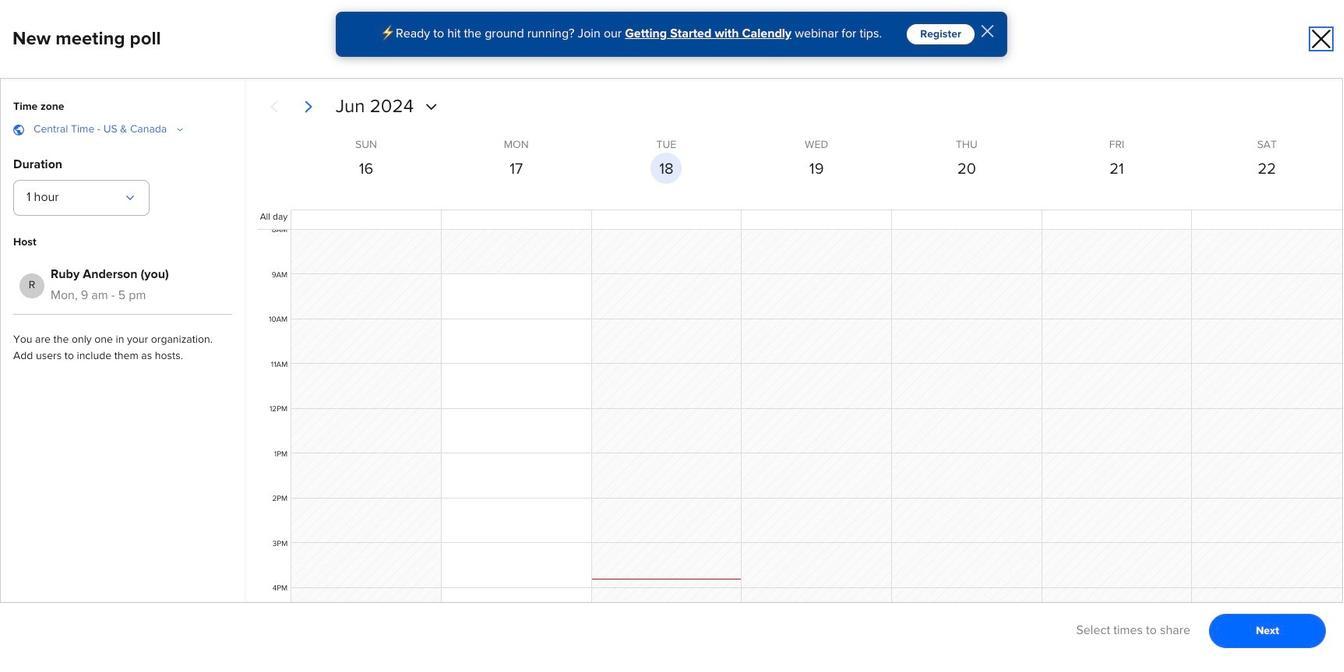 Task type: locate. For each thing, give the bounding box(es) containing it.
Find event types field
[[436, 137, 628, 172]]

Time zone button
[[13, 122, 184, 138]]

None search field
[[436, 137, 628, 172]]

row
[[257, 135, 1342, 210], [257, 211, 1342, 229]]

set up the basics progress progress bar
[[1148, 617, 1194, 624]]

dialog
[[336, 12, 1008, 57]]

main navigation element
[[0, 0, 203, 659]]

1 vertical spatial row
[[257, 211, 1342, 229]]

grid
[[257, 0, 1343, 623]]

row group
[[257, 0, 1343, 623]]

0 vertical spatial row
[[257, 135, 1342, 210]]

None button
[[13, 180, 150, 216]]



Task type: describe. For each thing, give the bounding box(es) containing it.
1 row from the top
[[257, 135, 1342, 210]]

calendly image
[[44, 19, 120, 41]]

2 row from the top
[[257, 211, 1342, 229]]



Task type: vqa. For each thing, say whether or not it's contained in the screenshot.
dialog
yes



